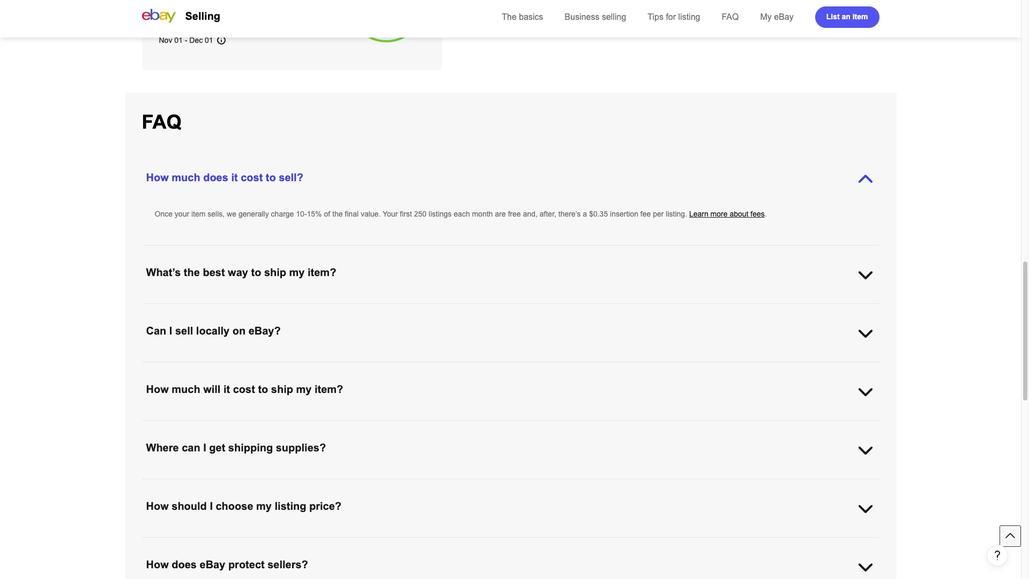 Task type: locate. For each thing, give the bounding box(es) containing it.
by
[[332, 363, 340, 372]]

that
[[275, 421, 288, 430]]

i right should
[[210, 500, 213, 512]]

0 vertical spatial fees
[[215, 0, 229, 5]]

0 horizontal spatial choose
[[184, 421, 208, 430]]

fee
[[641, 210, 651, 218]]

1 horizontal spatial it
[[231, 172, 238, 183]]

on
[[233, 325, 246, 337], [391, 538, 400, 547], [618, 538, 626, 547]]

0 vertical spatial or
[[301, 0, 308, 5]]

item inside list an item link
[[853, 12, 868, 21]]

0 vertical spatial we
[[227, 210, 236, 218]]

1 horizontal spatial once
[[443, 363, 461, 372]]

it for how much will it cost to ship my item?
[[224, 383, 230, 395]]

or left buy
[[740, 538, 747, 547]]

1 vertical spatial item
[[191, 210, 206, 218]]

2 vertical spatial it
[[224, 383, 230, 395]]

choose right you
[[184, 421, 208, 430]]

2 vertical spatial item
[[560, 538, 574, 547]]

0 vertical spatial faq
[[722, 12, 739, 21]]

0 horizontal spatial once
[[155, 210, 173, 218]]

1 vertical spatial item?
[[315, 383, 343, 395]]

once inside when creating your listing, you can offer local pickup by selecting it in shipping details. once the buyer pays, they'll receive a qr code and a 6-digit code, which you can scan or enter with the app to confirm the sale.
[[443, 363, 461, 372]]

2 horizontal spatial it
[[374, 363, 377, 372]]

for left you.
[[431, 421, 440, 430]]

a up create on the bottom of the page
[[261, 538, 265, 547]]

more inside for most items, we can provide a price recommendation for you based on recently sold, similar items. how you price your item can depend on how you prefer to sell it—auction or buy it now. choose a lower starting price for auctions to create more interest.
[[272, 549, 289, 558]]

listing right tips
[[679, 12, 700, 21]]

0 horizontal spatial it
[[224, 383, 230, 395]]

item left sells,
[[191, 210, 206, 218]]

1 vertical spatial learn
[[689, 210, 709, 218]]

an
[[842, 12, 851, 21]]

0 vertical spatial once
[[155, 210, 173, 218]]

0 horizontal spatial insertion
[[184, 0, 213, 5]]

0 horizontal spatial .
[[547, 421, 549, 430]]

buyer
[[476, 363, 495, 372]]

i left get
[[203, 442, 206, 454]]

should
[[172, 500, 207, 512]]

0 horizontal spatial sell
[[175, 325, 193, 337]]

items,
[[186, 538, 206, 547]]

1 horizontal spatial fees
[[751, 210, 765, 218]]

for left 200
[[231, 0, 240, 5]]

for most items, we can provide a price recommendation for you based on recently sold, similar items. how you price your item can depend on how you prefer to sell it—auction or buy it now. choose a lower starting price for auctions to create more interest.
[[155, 538, 841, 558]]

nov 01 - dec 01
[[159, 36, 213, 45]]

2 much from the top
[[172, 383, 200, 395]]

more inside pay no insertion fees for 200 auction-style or fixed price listings. learn more
[[180, 18, 197, 26]]

more down the listings.
[[180, 18, 197, 26]]

ship
[[264, 266, 286, 278], [271, 383, 293, 395]]

6-
[[623, 363, 630, 372]]

on left how
[[618, 538, 626, 547]]

cost
[[241, 172, 263, 183], [233, 383, 255, 395]]

will
[[203, 383, 221, 395]]

you right listing,
[[245, 363, 257, 372]]

1 vertical spatial insertion
[[610, 210, 639, 218]]

1 horizontal spatial your
[[205, 363, 220, 372]]

what's the best way to ship my item?
[[146, 266, 336, 278]]

fees
[[215, 0, 229, 5], [751, 210, 765, 218]]

list
[[827, 12, 840, 21]]

convenience
[[387, 421, 429, 430]]

we up auctions in the bottom of the page
[[208, 538, 218, 547]]

the right the confirm
[[839, 363, 850, 372]]

after,
[[540, 210, 557, 218]]

faq
[[722, 12, 739, 21], [142, 111, 182, 133]]

0 vertical spatial ebay
[[774, 12, 794, 21]]

your left listing,
[[205, 363, 220, 372]]

2 vertical spatial your
[[544, 538, 558, 547]]

1 vertical spatial cost
[[233, 383, 255, 395]]

1 vertical spatial i
[[203, 442, 206, 454]]

first
[[400, 210, 412, 218]]

free
[[508, 210, 521, 218]]

1 vertical spatial ebay
[[200, 559, 225, 570]]

shipping inside when creating your listing, you can offer local pickup by selecting it in shipping details. once the buyer pays, they'll receive a qr code and a 6-digit code, which you can scan or enter with the app to confirm the sale.
[[387, 363, 415, 372]]

pays,
[[497, 363, 515, 372]]

0 vertical spatial choose
[[184, 421, 208, 430]]

learn more about fees link
[[689, 210, 765, 218]]

sell right prefer
[[688, 538, 700, 547]]

my
[[289, 266, 305, 278], [296, 383, 312, 395], [256, 500, 272, 512]]

1 horizontal spatial i
[[203, 442, 206, 454]]

for right tips
[[666, 12, 676, 21]]

your left sells,
[[175, 210, 189, 218]]

01
[[174, 36, 183, 45], [205, 36, 213, 45]]

or right style
[[301, 0, 308, 5]]

listings.
[[177, 7, 202, 16]]

0 horizontal spatial listing
[[275, 500, 306, 512]]

0 vertical spatial i
[[169, 325, 172, 337]]

are
[[495, 210, 506, 218]]

it for how much does it cost to sell?
[[231, 172, 238, 183]]

insertion left fee
[[610, 210, 639, 218]]

once right details.
[[443, 363, 461, 372]]

does up sells,
[[203, 172, 228, 183]]

0 vertical spatial much
[[172, 172, 200, 183]]

when creating your listing, you can offer local pickup by selecting it in shipping details. once the buyer pays, they'll receive a qr code and a 6-digit code, which you can scan or enter with the app to confirm the sale.
[[155, 363, 850, 382]]

0 horizontal spatial i
[[169, 325, 172, 337]]

0 horizontal spatial item
[[191, 210, 206, 218]]

1 horizontal spatial choose
[[216, 500, 253, 512]]

a left $0.35
[[583, 210, 587, 218]]

how does ebay protect sellers?
[[146, 559, 308, 570]]

item inside for most items, we can provide a price recommendation for you based on recently sold, similar items. how you price your item can depend on how you prefer to sell it—auction or buy it now. choose a lower starting price for auctions to create more interest.
[[560, 538, 574, 547]]

and right value
[[372, 421, 385, 430]]

1 vertical spatial faq
[[142, 111, 182, 133]]

creating
[[176, 363, 203, 372]]

1 horizontal spatial on
[[391, 538, 400, 547]]

we right sells,
[[227, 210, 236, 218]]

1 vertical spatial .
[[547, 421, 549, 430]]

learn right listing.
[[689, 210, 709, 218]]

choose up "provide"
[[216, 500, 253, 512]]

it inside when creating your listing, you can offer local pickup by selecting it in shipping details. once the buyer pays, they'll receive a qr code and a 6-digit code, which you can scan or enter with the app to confirm the sale.
[[374, 363, 377, 372]]

sell inside for most items, we can provide a price recommendation for you based on recently sold, similar items. how you price your item can depend on how you prefer to sell it—auction or buy it now. choose a lower starting price for auctions to create more interest.
[[688, 538, 700, 547]]

the basics link
[[502, 12, 543, 21]]

insertion up the listings.
[[184, 0, 213, 5]]

price down items,
[[181, 549, 198, 558]]

ebay right my
[[774, 12, 794, 21]]

sold,
[[430, 538, 446, 547]]

more right listing.
[[711, 210, 728, 218]]

1 vertical spatial sell
[[688, 538, 700, 547]]

ebay
[[774, 12, 794, 21], [200, 559, 225, 570]]

can right you
[[169, 421, 182, 430]]

on left ebay? at the left bottom
[[233, 325, 246, 337]]

1 vertical spatial about
[[499, 421, 517, 430]]

to right app
[[804, 363, 810, 372]]

item
[[853, 12, 868, 21], [191, 210, 206, 218], [560, 538, 574, 547]]

charge
[[271, 210, 294, 218]]

0 vertical spatial your
[[175, 210, 189, 218]]

to down "provide"
[[241, 549, 247, 558]]

they'll
[[517, 363, 536, 372]]

does down the starting
[[172, 559, 197, 570]]

1 horizontal spatial listing
[[679, 12, 700, 21]]

1 vertical spatial once
[[443, 363, 461, 372]]

2 01 from the left
[[205, 36, 213, 45]]

0 vertical spatial cost
[[241, 172, 263, 183]]

item right an
[[853, 12, 868, 21]]

2 horizontal spatial on
[[618, 538, 626, 547]]

ship right way
[[264, 266, 286, 278]]

no
[[174, 0, 182, 5]]

01 left -
[[174, 36, 183, 45]]

learn right you.
[[458, 421, 477, 430]]

now.
[[770, 538, 787, 547]]

1 much from the top
[[172, 172, 200, 183]]

1 vertical spatial choose
[[216, 500, 253, 512]]

a
[[583, 210, 587, 218], [564, 363, 568, 372], [617, 363, 621, 372], [261, 538, 265, 547], [817, 538, 821, 547]]

or inside for most items, we can provide a price recommendation for you based on recently sold, similar items. how you price your item can depend on how you prefer to sell it—auction or buy it now. choose a lower starting price for auctions to create more interest.
[[740, 538, 747, 547]]

0 horizontal spatial your
[[175, 210, 189, 218]]

0 horizontal spatial we
[[208, 538, 218, 547]]

on right based
[[391, 538, 400, 547]]

sellers?
[[268, 559, 308, 570]]

0 vertical spatial ship
[[264, 266, 286, 278]]

you can choose the shipping option that offers the greatest value and convenience for you. learn more about shipping .
[[155, 421, 549, 430]]

your left depend
[[544, 538, 558, 547]]

2 vertical spatial or
[[740, 538, 747, 547]]

0 horizontal spatial 01
[[174, 36, 183, 45]]

ebay?
[[249, 325, 281, 337]]

auctions
[[211, 549, 239, 558]]

2 horizontal spatial your
[[544, 538, 558, 547]]

way
[[228, 266, 248, 278]]

price
[[159, 7, 175, 16], [267, 538, 284, 547], [525, 538, 541, 547], [181, 549, 198, 558]]

2 horizontal spatial item
[[853, 12, 868, 21]]

0 vertical spatial listing
[[679, 12, 700, 21]]

we
[[227, 210, 236, 218], [208, 538, 218, 547]]

0 horizontal spatial learn
[[159, 18, 178, 26]]

1 vertical spatial much
[[172, 383, 200, 395]]

for down items,
[[200, 549, 209, 558]]

which
[[666, 363, 685, 372]]

price down the pay
[[159, 7, 175, 16]]

business selling
[[565, 12, 626, 21]]

0 vertical spatial .
[[765, 210, 767, 218]]

0 vertical spatial about
[[730, 210, 749, 218]]

how should i choose my listing price?
[[146, 500, 342, 512]]

0 vertical spatial insertion
[[184, 0, 213, 5]]

0 horizontal spatial and
[[372, 421, 385, 430]]

1 vertical spatial it
[[374, 363, 377, 372]]

get
[[209, 442, 225, 454]]

recently
[[402, 538, 428, 547]]

about
[[730, 210, 749, 218], [499, 421, 517, 430]]

1 vertical spatial or
[[734, 363, 740, 372]]

0 horizontal spatial ebay
[[200, 559, 225, 570]]

1 horizontal spatial item
[[560, 538, 574, 547]]

cost down listing,
[[233, 383, 255, 395]]

listing left price?
[[275, 500, 306, 512]]

0 horizontal spatial on
[[233, 325, 246, 337]]

the
[[332, 210, 343, 218], [184, 266, 200, 278], [463, 363, 474, 372], [777, 363, 788, 372], [839, 363, 850, 372], [210, 421, 220, 430], [310, 421, 321, 430]]

or inside when creating your listing, you can offer local pickup by selecting it in shipping details. once the buyer pays, they'll receive a qr code and a 6-digit code, which you can scan or enter with the app to confirm the sale.
[[734, 363, 740, 372]]

1 vertical spatial listing
[[275, 500, 306, 512]]

it
[[231, 172, 238, 183], [374, 363, 377, 372], [224, 383, 230, 395]]

local
[[291, 363, 306, 372]]

we inside for most items, we can provide a price recommendation for you based on recently sold, similar items. how you price your item can depend on how you prefer to sell it—auction or buy it now. choose a lower starting price for auctions to create more interest.
[[208, 538, 218, 547]]

your inside when creating your listing, you can offer local pickup by selecting it in shipping details. once the buyer pays, they'll receive a qr code and a 6-digit code, which you can scan or enter with the app to confirm the sale.
[[205, 363, 220, 372]]

price up create on the bottom of the page
[[267, 538, 284, 547]]

cost up generally
[[241, 172, 263, 183]]

1 horizontal spatial about
[[730, 210, 749, 218]]

how for how much will it cost to ship my item?
[[146, 383, 169, 395]]

01 right the dec on the top left
[[205, 36, 213, 45]]

protect
[[228, 559, 265, 570]]

scan
[[716, 363, 732, 372]]

you
[[245, 363, 257, 372], [687, 363, 699, 372], [355, 538, 367, 547], [511, 538, 523, 547], [644, 538, 656, 547]]

0 horizontal spatial does
[[172, 559, 197, 570]]

learn up nov on the top left
[[159, 18, 178, 26]]

0 horizontal spatial fees
[[215, 0, 229, 5]]

receive
[[538, 363, 562, 372]]

cost for will
[[233, 383, 255, 395]]

i right can
[[169, 325, 172, 337]]

can left offer
[[259, 363, 272, 372]]

interest.
[[291, 549, 318, 558]]

list an item link
[[815, 6, 880, 28]]

1 vertical spatial my
[[296, 383, 312, 395]]

item for your
[[191, 210, 206, 218]]

and right code
[[602, 363, 615, 372]]

sell right can
[[175, 325, 193, 337]]

0 vertical spatial and
[[602, 363, 615, 372]]

when
[[155, 363, 174, 372]]

does
[[203, 172, 228, 183], [172, 559, 197, 570]]

the left the best
[[184, 266, 200, 278]]

and,
[[523, 210, 538, 218]]

ebay down auctions in the bottom of the page
[[200, 559, 225, 570]]

more up sellers?
[[272, 549, 289, 558]]

1 horizontal spatial does
[[203, 172, 228, 183]]

0 vertical spatial learn
[[159, 18, 178, 26]]

can up auctions in the bottom of the page
[[220, 538, 232, 547]]

the right offers
[[310, 421, 321, 430]]

can i sell locally on ebay?
[[146, 325, 281, 337]]

1 vertical spatial your
[[205, 363, 220, 372]]

price inside pay no insertion fees for 200 auction-style or fixed price listings. learn more
[[159, 7, 175, 16]]

how
[[146, 172, 169, 183], [146, 383, 169, 395], [146, 500, 169, 512], [494, 538, 509, 547], [146, 559, 169, 570]]

2 vertical spatial learn
[[458, 421, 477, 430]]

once your item sells, we generally charge 10-15% of the final value. your first 250 listings each month are free and, after, there's a $0.35 insertion fee per listing. learn more about fees .
[[155, 210, 767, 218]]

1 vertical spatial we
[[208, 538, 218, 547]]

you
[[155, 421, 167, 430]]

0 vertical spatial it
[[231, 172, 238, 183]]

or
[[301, 0, 308, 5], [734, 363, 740, 372], [740, 538, 747, 547]]

to inside when creating your listing, you can offer local pickup by selecting it in shipping details. once the buyer pays, they'll receive a qr code and a 6-digit code, which you can scan or enter with the app to confirm the sale.
[[804, 363, 810, 372]]

i
[[169, 325, 172, 337], [203, 442, 206, 454], [210, 500, 213, 512]]

item left depend
[[560, 538, 574, 547]]

1 horizontal spatial sell
[[688, 538, 700, 547]]

1 horizontal spatial 01
[[205, 36, 213, 45]]

your inside for most items, we can provide a price recommendation for you based on recently sold, similar items. how you price your item can depend on how you prefer to sell it—auction or buy it now. choose a lower starting price for auctions to create more interest.
[[544, 538, 558, 547]]

month
[[472, 210, 493, 218]]

with
[[762, 363, 775, 372]]

2 vertical spatial i
[[210, 500, 213, 512]]

0 vertical spatial item
[[853, 12, 868, 21]]

1 horizontal spatial insertion
[[610, 210, 639, 218]]

ship down offer
[[271, 383, 293, 395]]

details.
[[417, 363, 441, 372]]

you left based
[[355, 538, 367, 547]]

once left sells,
[[155, 210, 173, 218]]

.
[[765, 210, 767, 218], [547, 421, 549, 430]]

to right prefer
[[680, 538, 686, 547]]

or right scan
[[734, 363, 740, 372]]

a left 6-
[[617, 363, 621, 372]]

item?
[[308, 266, 336, 278], [315, 383, 343, 395]]

2 horizontal spatial i
[[210, 500, 213, 512]]

i for can
[[203, 442, 206, 454]]

1 horizontal spatial and
[[602, 363, 615, 372]]



Task type: describe. For each thing, give the bounding box(es) containing it.
to left 'sell?'
[[266, 172, 276, 183]]

listings
[[429, 210, 452, 218]]

tips for listing
[[648, 12, 700, 21]]

the left buyer at bottom left
[[463, 363, 474, 372]]

supplies?
[[276, 442, 326, 454]]

each
[[454, 210, 470, 218]]

how for how does ebay protect sellers?
[[146, 559, 169, 570]]

similar
[[448, 538, 470, 547]]

cost for does
[[241, 172, 263, 183]]

the up get
[[210, 421, 220, 430]]

insertion inside pay no insertion fees for 200 auction-style or fixed price listings. learn more
[[184, 0, 213, 5]]

best
[[203, 266, 225, 278]]

can left scan
[[702, 363, 714, 372]]

1 horizontal spatial .
[[765, 210, 767, 218]]

my ebay
[[761, 12, 794, 21]]

pickup
[[308, 363, 330, 372]]

much for will
[[172, 383, 200, 395]]

15%
[[307, 210, 322, 218]]

price?
[[309, 500, 342, 512]]

selecting
[[342, 363, 372, 372]]

you right which in the bottom of the page
[[687, 363, 699, 372]]

how for how should i choose my listing price?
[[146, 500, 169, 512]]

$0.35
[[589, 210, 608, 218]]

generally
[[239, 210, 269, 218]]

value.
[[361, 210, 381, 218]]

sells,
[[208, 210, 225, 218]]

price right items.
[[525, 538, 541, 547]]

1 vertical spatial does
[[172, 559, 197, 570]]

app
[[790, 363, 802, 372]]

fees inside pay no insertion fees for 200 auction-style or fixed price listings. learn more
[[215, 0, 229, 5]]

digit
[[630, 363, 644, 372]]

for
[[155, 538, 166, 547]]

0 vertical spatial item?
[[308, 266, 336, 278]]

where
[[146, 442, 179, 454]]

1 horizontal spatial we
[[227, 210, 236, 218]]

1 01 from the left
[[174, 36, 183, 45]]

basics
[[519, 12, 543, 21]]

offer
[[274, 363, 288, 372]]

1 vertical spatial fees
[[751, 210, 765, 218]]

1 horizontal spatial faq
[[722, 12, 739, 21]]

learn inside pay no insertion fees for 200 auction-style or fixed price listings. learn more
[[159, 18, 178, 26]]

0 horizontal spatial about
[[499, 421, 517, 430]]

learn more link
[[159, 18, 197, 26]]

of
[[324, 210, 330, 218]]

how inside for most items, we can provide a price recommendation for you based on recently sold, similar items. how you price your item can depend on how you prefer to sell it—auction or buy it now. choose a lower starting price for auctions to create more interest.
[[494, 538, 509, 547]]

200
[[242, 0, 255, 5]]

code,
[[646, 363, 664, 372]]

i for should
[[210, 500, 213, 512]]

you.
[[442, 421, 456, 430]]

provide
[[234, 538, 259, 547]]

tips
[[648, 12, 664, 21]]

the left app
[[777, 363, 788, 372]]

0 vertical spatial sell
[[175, 325, 193, 337]]

can left get
[[182, 442, 200, 454]]

enter
[[742, 363, 760, 372]]

0 vertical spatial does
[[203, 172, 228, 183]]

per
[[653, 210, 664, 218]]

can left depend
[[576, 538, 589, 547]]

buy
[[749, 538, 762, 547]]

final
[[345, 210, 359, 218]]

the basics
[[502, 12, 543, 21]]

there's
[[559, 210, 581, 218]]

for inside pay no insertion fees for 200 auction-style or fixed price listings. learn more
[[231, 0, 240, 5]]

nov
[[159, 36, 172, 45]]

or inside pay no insertion fees for 200 auction-style or fixed price listings. learn more
[[301, 0, 308, 5]]

2 horizontal spatial learn
[[689, 210, 709, 218]]

sell?
[[279, 172, 303, 183]]

how for how much does it cost to sell?
[[146, 172, 169, 183]]

it—auction
[[702, 538, 738, 547]]

to right way
[[251, 266, 261, 278]]

a left the qr
[[564, 363, 568, 372]]

create
[[249, 549, 270, 558]]

a left lower
[[817, 538, 821, 547]]

0 horizontal spatial faq
[[142, 111, 182, 133]]

listing.
[[666, 210, 687, 218]]

most
[[168, 538, 184, 547]]

you right how
[[644, 538, 656, 547]]

depend
[[591, 538, 616, 547]]

help, opens dialogs image
[[992, 550, 1003, 561]]

for left based
[[344, 538, 352, 547]]

choose
[[789, 538, 815, 547]]

1 horizontal spatial learn
[[458, 421, 477, 430]]

how much will it cost to ship my item?
[[146, 383, 343, 395]]

selling
[[602, 12, 626, 21]]

1 vertical spatial ship
[[271, 383, 293, 395]]

dec
[[189, 36, 203, 45]]

locally
[[196, 325, 230, 337]]

pay
[[159, 0, 172, 5]]

faq link
[[722, 12, 739, 21]]

more right you.
[[479, 421, 496, 430]]

the right of
[[332, 210, 343, 218]]

learn more about shipping link
[[458, 421, 547, 430]]

tips for listing link
[[648, 12, 700, 21]]

starting
[[155, 549, 179, 558]]

it
[[764, 538, 768, 547]]

recommendation
[[286, 538, 342, 547]]

my ebay link
[[761, 12, 794, 21]]

business
[[565, 12, 600, 21]]

my
[[761, 12, 772, 21]]

0 vertical spatial my
[[289, 266, 305, 278]]

offers
[[290, 421, 308, 430]]

item for an
[[853, 12, 868, 21]]

you right items.
[[511, 538, 523, 547]]

selling
[[185, 10, 220, 22]]

1 vertical spatial and
[[372, 421, 385, 430]]

how much does it cost to sell?
[[146, 172, 303, 183]]

prefer
[[658, 538, 678, 547]]

qr
[[571, 363, 582, 372]]

business selling link
[[565, 12, 626, 21]]

can
[[146, 325, 166, 337]]

250
[[414, 210, 427, 218]]

auction-
[[257, 0, 283, 5]]

much for does
[[172, 172, 200, 183]]

1 horizontal spatial ebay
[[774, 12, 794, 21]]

and inside when creating your listing, you can offer local pickup by selecting it in shipping details. once the buyer pays, they'll receive a qr code and a 6-digit code, which you can scan or enter with the app to confirm the sale.
[[602, 363, 615, 372]]

fixed
[[310, 0, 325, 5]]

to up the 'option'
[[258, 383, 268, 395]]

option
[[252, 421, 273, 430]]

the
[[502, 12, 517, 21]]

based
[[369, 538, 389, 547]]

code
[[584, 363, 600, 372]]

2 vertical spatial my
[[256, 500, 272, 512]]



Task type: vqa. For each thing, say whether or not it's contained in the screenshot.
'up' within . We'Ll Bid In Increments On Your Behalf To Keep You In The Lead But Only Up To Your Limit.
no



